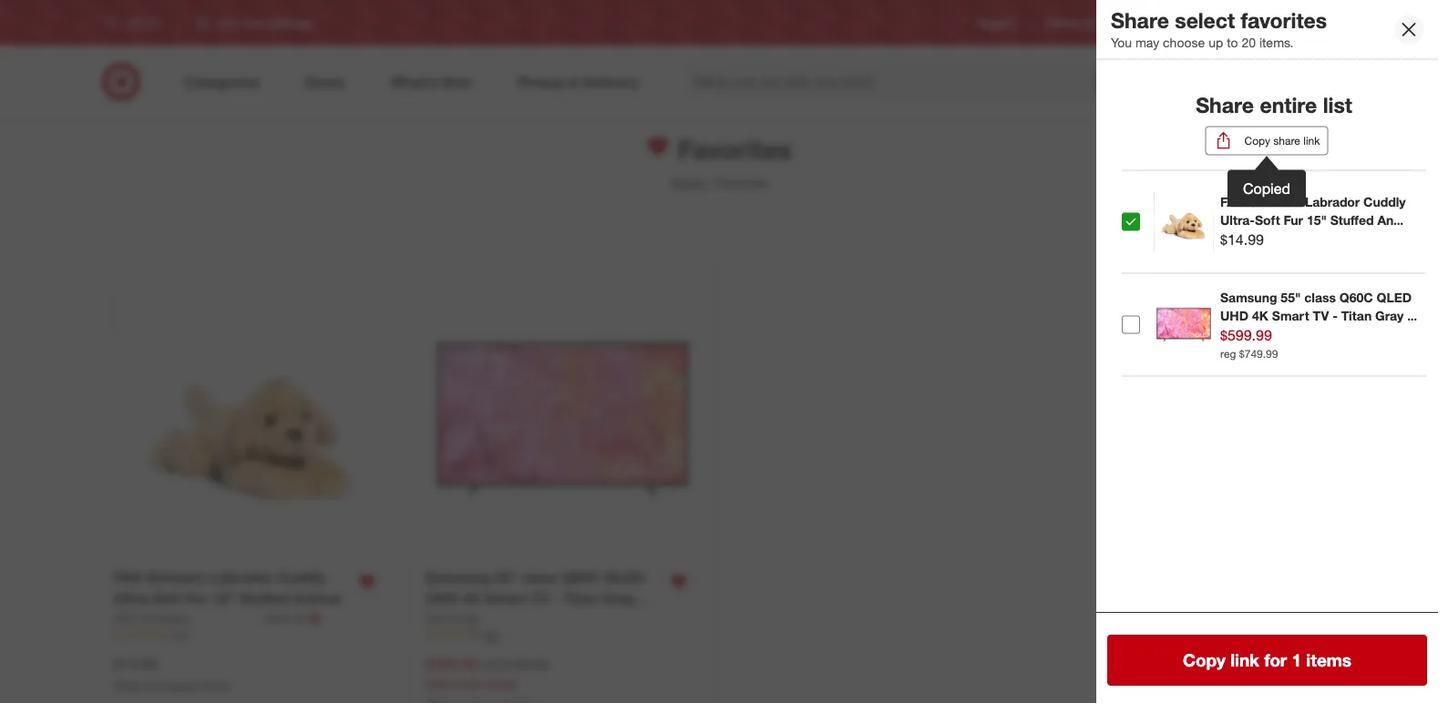 Task type: describe. For each thing, give the bounding box(es) containing it.
samsung link
[[425, 610, 479, 628]]

reg inside $599.99 reg $749.99 sale ends today
[[481, 657, 499, 673]]

soft for fao schwarz labrador cuddly ultra-soft fur 15" stuffed animal
[[153, 590, 182, 608]]

fao schwarz labrador cuddly ultra-soft fur 15" stuffed animal
[[113, 569, 341, 608]]

fao schwarz labrador cuddly ultra-soft fur 15" stuffed an... $14.99
[[1220, 194, 1406, 249]]

weekly ad link
[[1047, 15, 1098, 31]]

1 vertical spatial link
[[1231, 650, 1259, 671]]

1
[[1292, 650, 1302, 671]]

FAO Schwarz Labrador Cuddly Ultra-Soft Fur 15" Stuffed Animal, price: $14.99  checkbox
[[1122, 213, 1140, 231]]

items
[[1306, 650, 1352, 671]]

share entire list
[[1196, 93, 1352, 118]]

- for ...
[[1333, 308, 1338, 324]]

/
[[709, 174, 713, 190]]

an...
[[1377, 212, 1404, 228]]

stuffed for animal
[[239, 590, 289, 608]]

select
[[1175, 7, 1235, 33]]

$14.99 when purchased online
[[113, 656, 229, 694]]

cuddly for animal
[[277, 569, 326, 587]]

smart for samsung 55" class q60c qled uhd 4k smart tv - titan gray ... $599.99 reg $749.99
[[1272, 308, 1309, 324]]

titan for ...
[[1341, 308, 1372, 324]]

find stores
[[1291, 16, 1346, 30]]

Samsung 55" class Q60C QLED UHD 4K Smart TV - Titan Gray (QN55Q60C), price: $599.99 reg $749.99 checkbox
[[1122, 316, 1140, 334]]

purchased
[[145, 680, 197, 694]]

find stores link
[[1291, 15, 1346, 31]]

redcard link
[[1128, 15, 1171, 31]]

uhd for samsung 55" class q60c qled uhd 4k smart tv - titan gray (qn55q60c)
[[425, 590, 458, 608]]

copy share link button
[[1205, 126, 1328, 155]]

favorites inside the share select favorites you may choose up to 20 items.
[[1241, 7, 1327, 33]]

samsung 55" class q60c qled uhd 4k smart tv - titan gray (qn55q60c)
[[425, 569, 644, 629]]

share favorites button
[[1202, 221, 1328, 250]]

samsung 55" class q60c qled uhd 4k smart tv - titan gray ... $599.99 reg $749.99
[[1220, 289, 1417, 360]]

tv for (qn55q60c)
[[531, 590, 549, 608]]

share select favorites you may choose up to 20 items.
[[1111, 7, 1327, 50]]

$599.99 reg $749.99 sale ends today
[[425, 656, 548, 692]]

choose
[[1163, 34, 1205, 50]]

samsung 55" class q60c qled uhd 4k smart tv - titan gray (qn55q60c) link
[[425, 568, 658, 629]]

target for target / favorites
[[670, 174, 705, 190]]

samsung for samsung 55" class q60c qled uhd 4k smart tv - titan gray ... $599.99 reg $749.99
[[1220, 289, 1277, 305]]

share favorites
[[1245, 229, 1318, 242]]

cuddly for an...
[[1363, 194, 1406, 210]]

ultra- for fao schwarz labrador cuddly ultra-soft fur 15" stuffed animal
[[113, 590, 153, 608]]

weekly ad
[[1047, 16, 1098, 30]]

to
[[1227, 34, 1238, 50]]

class for (qn55q60c)
[[521, 569, 557, 587]]

0 vertical spatial favorites
[[670, 133, 792, 165]]

ultra- for fao schwarz labrador cuddly ultra-soft fur 15" stuffed an... $14.99
[[1220, 212, 1255, 228]]

$599.99 inside $599.99 reg $749.99 sale ends today
[[425, 656, 477, 674]]

fao for fao schwarz
[[113, 611, 138, 627]]

fao schwarz
[[113, 611, 190, 627]]

target circle
[[1200, 16, 1261, 30]]

dialog containing share select favorites
[[1096, 0, 1438, 704]]

ad
[[1085, 16, 1098, 30]]

262
[[482, 629, 500, 642]]

when
[[113, 680, 142, 694]]

new
[[266, 611, 291, 627]]

target circle link
[[1200, 15, 1261, 31]]

soft for fao schwarz labrador cuddly ultra-soft fur 15" stuffed an... $14.99
[[1255, 212, 1280, 228]]

stores
[[1315, 16, 1346, 30]]

copy link for 1 items
[[1183, 650, 1352, 671]]

gray for samsung 55" class q60c qled uhd 4k smart tv - titan gray ... $599.99 reg $749.99
[[1375, 308, 1404, 324]]

$14.99 inside fao schwarz labrador cuddly ultra-soft fur 15" stuffed an... $14.99
[[1220, 231, 1264, 249]]

schwarz for fao schwarz
[[141, 611, 190, 627]]

smart for samsung 55" class q60c qled uhd 4k smart tv - titan gray (qn55q60c)
[[484, 590, 527, 608]]

animal
[[293, 590, 341, 608]]

share for share entire list
[[1196, 93, 1254, 118]]

redcard
[[1128, 16, 1171, 30]]

fao for fao schwarz labrador cuddly ultra-soft fur 15" stuffed animal
[[113, 569, 142, 587]]

share
[[1274, 134, 1300, 148]]

share for share select favorites you may choose up to 20 items.
[[1111, 7, 1169, 33]]

may
[[1135, 34, 1159, 50]]



Task type: locate. For each thing, give the bounding box(es) containing it.
55" for samsung 55" class q60c qled uhd 4k smart tv - titan gray ... $599.99 reg $749.99
[[1281, 289, 1301, 305]]

share up may
[[1111, 7, 1169, 33]]

qled for samsung 55" class q60c qled uhd 4k smart tv - titan gray ... $599.99 reg $749.99
[[1377, 289, 1412, 305]]

target
[[1200, 16, 1230, 30], [670, 174, 705, 190]]

- inside 'samsung 55" class q60c qled uhd 4k smart tv - titan gray ... $599.99 reg $749.99'
[[1333, 308, 1338, 324]]

1 vertical spatial soft
[[153, 590, 182, 608]]

titan inside samsung 55" class q60c qled uhd 4k smart tv - titan gray (qn55q60c)
[[563, 590, 598, 608]]

0 vertical spatial titan
[[1341, 308, 1372, 324]]

$749.99
[[1239, 347, 1278, 360], [503, 657, 548, 673]]

0 horizontal spatial 4k
[[462, 590, 480, 608]]

55" for samsung 55" class q60c qled uhd 4k smart tv - titan gray (qn55q60c)
[[494, 569, 517, 587]]

favorites
[[670, 133, 792, 165], [717, 174, 768, 190]]

stuffed left an...
[[1330, 212, 1374, 228]]

0 vertical spatial cuddly
[[1363, 194, 1406, 210]]

qled
[[1377, 289, 1412, 305], [604, 569, 644, 587]]

new at ¬
[[266, 610, 321, 627]]

0 vertical spatial fur
[[1284, 212, 1303, 228]]

1 vertical spatial q60c
[[561, 569, 600, 587]]

0 horizontal spatial tv
[[531, 590, 549, 608]]

schwarz for fao schwarz labrador cuddly ultra-soft fur 15" stuffed an... $14.99
[[1249, 194, 1301, 210]]

4k up (qn55q60c)
[[462, 590, 480, 608]]

ultra- up fao schwarz
[[113, 590, 153, 608]]

qled for samsung 55" class q60c qled uhd 4k smart tv - titan gray (qn55q60c)
[[604, 569, 644, 587]]

0 horizontal spatial gray
[[602, 590, 635, 608]]

0 horizontal spatial $749.99
[[503, 657, 548, 673]]

tv inside 'samsung 55" class q60c qled uhd 4k smart tv - titan gray ... $599.99 reg $749.99'
[[1313, 308, 1329, 324]]

schwarz inside fao schwarz labrador cuddly ultra-soft fur 15" stuffed an... $14.99
[[1249, 194, 1301, 210]]

1 vertical spatial share
[[1196, 93, 1254, 118]]

samsung inside samsung 55" class q60c qled uhd 4k smart tv - titan gray (qn55q60c)
[[425, 569, 490, 587]]

262 link
[[425, 628, 700, 644]]

favorites right /
[[717, 174, 768, 190]]

1 vertical spatial stuffed
[[239, 590, 289, 608]]

1 horizontal spatial titan
[[1341, 308, 1372, 324]]

link left for on the right of the page
[[1231, 650, 1259, 671]]

stuffed inside fao schwarz labrador cuddly ultra-soft fur 15" stuffed animal
[[239, 590, 289, 608]]

$14.99 up when
[[113, 656, 157, 674]]

0 vertical spatial copy
[[1245, 134, 1270, 148]]

uhd for samsung 55" class q60c qled uhd 4k smart tv - titan gray ... $599.99 reg $749.99
[[1220, 308, 1249, 324]]

copy for copy share link
[[1245, 134, 1270, 148]]

cuddly
[[1363, 194, 1406, 210], [277, 569, 326, 587]]

qled up ...
[[1377, 289, 1412, 305]]

fao for fao schwarz labrador cuddly ultra-soft fur 15" stuffed an... $14.99
[[1220, 194, 1245, 210]]

labrador up new
[[210, 569, 273, 587]]

smart down share favorites
[[1272, 308, 1309, 324]]

soft up fao schwarz
[[153, 590, 182, 608]]

1 vertical spatial 4k
[[462, 590, 480, 608]]

smart up 262
[[484, 590, 527, 608]]

sale
[[425, 676, 450, 692]]

1 horizontal spatial reg
[[1220, 347, 1236, 360]]

you
[[1111, 34, 1132, 50]]

1 horizontal spatial target
[[1200, 16, 1230, 30]]

0 vertical spatial smart
[[1272, 308, 1309, 324]]

15" for animal
[[212, 590, 235, 608]]

fur
[[1284, 212, 1303, 228], [186, 590, 208, 608]]

...
[[1407, 308, 1417, 324]]

ultra- inside fao schwarz labrador cuddly ultra-soft fur 15" stuffed animal
[[113, 590, 153, 608]]

titan inside 'samsung 55" class q60c qled uhd 4k smart tv - titan gray ... $599.99 reg $749.99'
[[1341, 308, 1372, 324]]

schwarz up share favorites
[[1249, 194, 1301, 210]]

55" inside samsung 55" class q60c qled uhd 4k smart tv - titan gray (qn55q60c)
[[494, 569, 517, 587]]

fao schwarz labrador cuddly ultra-soft fur 15" stuffed animal link
[[113, 568, 346, 610]]

gray inside samsung 55" class q60c qled uhd 4k smart tv - titan gray (qn55q60c)
[[602, 590, 635, 608]]

15"
[[1307, 212, 1327, 228], [212, 590, 235, 608]]

target link
[[670, 174, 705, 190]]

soft inside fao schwarz labrador cuddly ultra-soft fur 15" stuffed animal
[[153, 590, 182, 608]]

1 horizontal spatial smart
[[1272, 308, 1309, 324]]

1 horizontal spatial 4k
[[1252, 308, 1269, 324]]

0 horizontal spatial uhd
[[425, 590, 458, 608]]

4k for samsung 55" class q60c qled uhd 4k smart tv - titan gray ... $599.99 reg $749.99
[[1252, 308, 1269, 324]]

$749.99 inside $599.99 reg $749.99 sale ends today
[[503, 657, 548, 673]]

entire
[[1260, 93, 1317, 118]]

0 horizontal spatial class
[[521, 569, 557, 587]]

copy link for 1 items button
[[1107, 635, 1427, 686]]

0 vertical spatial $599.99
[[1220, 326, 1272, 344]]

samsung down share favorites button at the right top of page
[[1220, 289, 1277, 305]]

0 vertical spatial ultra-
[[1220, 212, 1255, 228]]

0 horizontal spatial $14.99
[[113, 656, 157, 674]]

0 vertical spatial fao
[[1220, 194, 1245, 210]]

fur inside fao schwarz labrador cuddly ultra-soft fur 15" stuffed animal
[[186, 590, 208, 608]]

2 vertical spatial schwarz
[[141, 611, 190, 627]]

1 horizontal spatial class
[[1304, 289, 1336, 305]]

cuddly up animal
[[277, 569, 326, 587]]

favorites
[[1241, 7, 1327, 33], [1276, 229, 1318, 242]]

items.
[[1259, 34, 1294, 50]]

titan
[[1341, 308, 1372, 324], [563, 590, 598, 608]]

stuffed for an...
[[1330, 212, 1374, 228]]

uhd up samsung link
[[425, 590, 458, 608]]

1 vertical spatial labrador
[[210, 569, 273, 587]]

soft up share favorites
[[1255, 212, 1280, 228]]

712
[[170, 629, 188, 642]]

class inside samsung 55" class q60c qled uhd 4k smart tv - titan gray (qn55q60c)
[[521, 569, 557, 587]]

What can we help you find? suggestions appear below search field
[[684, 62, 1126, 102]]

1 horizontal spatial 15"
[[1307, 212, 1327, 228]]

0 vertical spatial link
[[1304, 134, 1320, 148]]

tv inside samsung 55" class q60c qled uhd 4k smart tv - titan gray (qn55q60c)
[[531, 590, 549, 608]]

0 horizontal spatial qled
[[604, 569, 644, 587]]

0 horizontal spatial labrador
[[210, 569, 273, 587]]

1 vertical spatial $14.99
[[113, 656, 157, 674]]

1 horizontal spatial ultra-
[[1220, 212, 1255, 228]]

0 vertical spatial favorites
[[1241, 7, 1327, 33]]

copy left share
[[1245, 134, 1270, 148]]

smart
[[1272, 308, 1309, 324], [484, 590, 527, 608]]

0 vertical spatial schwarz
[[1249, 194, 1301, 210]]

samsung for samsung
[[425, 611, 479, 627]]

fao schwarz labrador cuddly ultra-soft fur 15" stuffed animal image
[[113, 282, 389, 558], [113, 282, 389, 558]]

copy inside copy share link button
[[1245, 134, 1270, 148]]

1 vertical spatial schwarz
[[146, 569, 206, 587]]

0 horizontal spatial q60c
[[561, 569, 600, 587]]

at
[[295, 611, 306, 627]]

4k for samsung 55" class q60c qled uhd 4k smart tv - titan gray (qn55q60c)
[[462, 590, 480, 608]]

samsung 55&#34; class q60c qled uhd 4k smart tv - titan gray (qn55q60c) image
[[1154, 295, 1214, 355], [1154, 295, 1214, 355]]

dialog
[[1096, 0, 1438, 704]]

target for target circle
[[1200, 16, 1230, 30]]

uhd down share favorites button at the right top of page
[[1220, 308, 1249, 324]]

reg inside 'samsung 55" class q60c qled uhd 4k smart tv - titan gray ... $599.99 reg $749.99'
[[1220, 347, 1236, 360]]

stuffed up new
[[239, 590, 289, 608]]

gray inside 'samsung 55" class q60c qled uhd 4k smart tv - titan gray ... $599.99 reg $749.99'
[[1375, 308, 1404, 324]]

fao inside fao schwarz labrador cuddly ultra-soft fur 15" stuffed an... $14.99
[[1220, 194, 1245, 210]]

gray left ...
[[1375, 308, 1404, 324]]

1 horizontal spatial $599.99
[[1220, 326, 1272, 344]]

0 horizontal spatial titan
[[563, 590, 598, 608]]

samsung
[[1220, 289, 1277, 305], [425, 569, 490, 587], [425, 611, 479, 627]]

0 vertical spatial tv
[[1313, 308, 1329, 324]]

labrador inside fao schwarz labrador cuddly ultra-soft fur 15" stuffed animal
[[210, 569, 273, 587]]

samsung 55" class q60c qled uhd 4k smart tv - titan gray (qn55q60c) image
[[425, 282, 700, 558], [425, 282, 700, 558]]

0 vertical spatial gray
[[1375, 308, 1404, 324]]

0 horizontal spatial soft
[[153, 590, 182, 608]]

0 vertical spatial class
[[1304, 289, 1336, 305]]

0 vertical spatial soft
[[1255, 212, 1280, 228]]

55"
[[1281, 289, 1301, 305], [494, 569, 517, 587]]

55" inside 'samsung 55" class q60c qled uhd 4k smart tv - titan gray ... $599.99 reg $749.99'
[[1281, 289, 1301, 305]]

¬
[[309, 610, 321, 627]]

2 vertical spatial share
[[1245, 229, 1273, 242]]

share down copied tooltip
[[1245, 229, 1273, 242]]

copy share link
[[1245, 134, 1320, 148]]

registry
[[977, 16, 1018, 30]]

stuffed inside fao schwarz labrador cuddly ultra-soft fur 15" stuffed an... $14.99
[[1330, 212, 1374, 228]]

55" up (qn55q60c)
[[494, 569, 517, 587]]

1 vertical spatial titan
[[563, 590, 598, 608]]

smart inside 'samsung 55" class q60c qled uhd 4k smart tv - titan gray ... $599.99 reg $749.99'
[[1272, 308, 1309, 324]]

0 vertical spatial reg
[[1220, 347, 1236, 360]]

qled inside samsung 55" class q60c qled uhd 4k smart tv - titan gray (qn55q60c)
[[604, 569, 644, 587]]

fur up fao schwarz link
[[186, 590, 208, 608]]

target inside target circle link
[[1200, 16, 1230, 30]]

fao up fao schwarz
[[113, 569, 142, 587]]

ultra- inside fao schwarz labrador cuddly ultra-soft fur 15" stuffed an... $14.99
[[1220, 212, 1255, 228]]

$599.99 inside 'samsung 55" class q60c qled uhd 4k smart tv - titan gray ... $599.99 reg $749.99'
[[1220, 326, 1272, 344]]

1 vertical spatial favorites
[[717, 174, 768, 190]]

0 vertical spatial 4k
[[1252, 308, 1269, 324]]

target up up
[[1200, 16, 1230, 30]]

gray
[[1375, 308, 1404, 324], [602, 590, 635, 608]]

1 vertical spatial class
[[521, 569, 557, 587]]

0 vertical spatial samsung
[[1220, 289, 1277, 305]]

2 vertical spatial fao
[[113, 611, 138, 627]]

4k inside samsung 55" class q60c qled uhd 4k smart tv - titan gray (qn55q60c)
[[462, 590, 480, 608]]

1 horizontal spatial copy
[[1245, 134, 1270, 148]]

tv
[[1313, 308, 1329, 324], [531, 590, 549, 608]]

- inside samsung 55" class q60c qled uhd 4k smart tv - titan gray (qn55q60c)
[[553, 590, 559, 608]]

copy inside copy link for 1 items button
[[1183, 650, 1226, 671]]

1 vertical spatial samsung
[[425, 569, 490, 587]]

circle
[[1233, 16, 1261, 30]]

target left /
[[670, 174, 705, 190]]

fao up share favorites button at the right top of page
[[1220, 194, 1245, 210]]

q60c for samsung 55" class q60c qled uhd 4k smart tv - titan gray ... $599.99 reg $749.99
[[1340, 289, 1373, 305]]

ultra- down copied tooltip
[[1220, 212, 1255, 228]]

tv up the 262 "link"
[[531, 590, 549, 608]]

0 vertical spatial share
[[1111, 7, 1169, 33]]

0 vertical spatial 55"
[[1281, 289, 1301, 305]]

0 vertical spatial $749.99
[[1239, 347, 1278, 360]]

4k
[[1252, 308, 1269, 324], [462, 590, 480, 608]]

reg
[[1220, 347, 1236, 360], [481, 657, 499, 673]]

schwarz for fao schwarz labrador cuddly ultra-soft fur 15" stuffed animal
[[146, 569, 206, 587]]

55" down share favorites
[[1281, 289, 1301, 305]]

fao
[[1220, 194, 1245, 210], [113, 569, 142, 587], [113, 611, 138, 627]]

1 horizontal spatial cuddly
[[1363, 194, 1406, 210]]

stuffed
[[1330, 212, 1374, 228], [239, 590, 289, 608]]

q60c down fao schwarz labrador cuddly ultra-soft fur 15" stuffed an... $14.99
[[1340, 289, 1373, 305]]

1 horizontal spatial q60c
[[1340, 289, 1373, 305]]

712 link
[[113, 628, 389, 644]]

1 horizontal spatial 55"
[[1281, 289, 1301, 305]]

1 horizontal spatial -
[[1333, 308, 1338, 324]]

- up the 262 "link"
[[553, 590, 559, 608]]

1 horizontal spatial soft
[[1255, 212, 1280, 228]]

0 horizontal spatial link
[[1231, 650, 1259, 671]]

fao up when
[[113, 611, 138, 627]]

labrador for animal
[[210, 569, 273, 587]]

1 vertical spatial uhd
[[425, 590, 458, 608]]

copy
[[1245, 134, 1270, 148], [1183, 650, 1226, 671]]

target / favorites
[[670, 174, 768, 190]]

soft inside fao schwarz labrador cuddly ultra-soft fur 15" stuffed an... $14.99
[[1255, 212, 1280, 228]]

class for ...
[[1304, 289, 1336, 305]]

$599.99
[[1220, 326, 1272, 344], [425, 656, 477, 674]]

copy left for on the right of the page
[[1183, 650, 1226, 671]]

0 horizontal spatial $599.99
[[425, 656, 477, 674]]

favorites down copied tooltip
[[1276, 229, 1318, 242]]

4k inside 'samsung 55" class q60c qled uhd 4k smart tv - titan gray ... $599.99 reg $749.99'
[[1252, 308, 1269, 324]]

schwarz
[[1249, 194, 1301, 210], [146, 569, 206, 587], [141, 611, 190, 627]]

copy for copy link for 1 items
[[1183, 650, 1226, 671]]

uhd inside 'samsung 55" class q60c qled uhd 4k smart tv - titan gray ... $599.99 reg $749.99'
[[1220, 308, 1249, 324]]

copied
[[1243, 180, 1291, 197]]

online
[[200, 680, 229, 694]]

cuddly up an...
[[1363, 194, 1406, 210]]

share up copy share link button
[[1196, 93, 1254, 118]]

class up the 262 "link"
[[521, 569, 557, 587]]

q60c for samsung 55" class q60c qled uhd 4k smart tv - titan gray (qn55q60c)
[[561, 569, 600, 587]]

-
[[1333, 308, 1338, 324], [553, 590, 559, 608]]

labrador up share favorites
[[1305, 194, 1360, 210]]

1 horizontal spatial $749.99
[[1239, 347, 1278, 360]]

share inside the share select favorites you may choose up to 20 items.
[[1111, 7, 1169, 33]]

15" inside fao schwarz labrador cuddly ultra-soft fur 15" stuffed an... $14.99
[[1307, 212, 1327, 228]]

1 vertical spatial 55"
[[494, 569, 517, 587]]

favorites up items.
[[1241, 7, 1327, 33]]

q60c inside 'samsung 55" class q60c qled uhd 4k smart tv - titan gray ... $599.99 reg $749.99'
[[1340, 289, 1373, 305]]

fur up share favorites
[[1284, 212, 1303, 228]]

for
[[1264, 650, 1287, 671]]

0 horizontal spatial -
[[553, 590, 559, 608]]

1 vertical spatial smart
[[484, 590, 527, 608]]

1 horizontal spatial stuffed
[[1330, 212, 1374, 228]]

1 vertical spatial favorites
[[1276, 229, 1318, 242]]

up
[[1209, 34, 1223, 50]]

samsung up samsung link
[[425, 569, 490, 587]]

fur for fao schwarz labrador cuddly ultra-soft fur 15" stuffed animal
[[186, 590, 208, 608]]

1 horizontal spatial gray
[[1375, 308, 1404, 324]]

0 horizontal spatial 55"
[[494, 569, 517, 587]]

- for (qn55q60c)
[[553, 590, 559, 608]]

class
[[1304, 289, 1336, 305], [521, 569, 557, 587]]

(qn55q60c)
[[425, 611, 510, 629]]

labrador
[[1305, 194, 1360, 210], [210, 569, 273, 587]]

cuddly inside fao schwarz labrador cuddly ultra-soft fur 15" stuffed animal
[[277, 569, 326, 587]]

$14.99
[[1220, 231, 1264, 249], [113, 656, 157, 674]]

0 vertical spatial stuffed
[[1330, 212, 1374, 228]]

titan for (qn55q60c)
[[563, 590, 598, 608]]

0 horizontal spatial fur
[[186, 590, 208, 608]]

1 vertical spatial ultra-
[[113, 590, 153, 608]]

cuddly inside fao schwarz labrador cuddly ultra-soft fur 15" stuffed an... $14.99
[[1363, 194, 1406, 210]]

favorites up "target / favorites"
[[670, 133, 792, 165]]

samsung up $599.99 reg $749.99 sale ends today
[[425, 611, 479, 627]]

1 vertical spatial fur
[[186, 590, 208, 608]]

15" for an...
[[1307, 212, 1327, 228]]

share
[[1111, 7, 1169, 33], [1196, 93, 1254, 118], [1245, 229, 1273, 242]]

0 vertical spatial target
[[1200, 16, 1230, 30]]

- left ...
[[1333, 308, 1338, 324]]

qled up the 262 "link"
[[604, 569, 644, 587]]

$14.99 inside the $14.99 when purchased online
[[113, 656, 157, 674]]

2 vertical spatial samsung
[[425, 611, 479, 627]]

titan left ...
[[1341, 308, 1372, 324]]

uhd inside samsung 55" class q60c qled uhd 4k smart tv - titan gray (qn55q60c)
[[425, 590, 458, 608]]

soft
[[1255, 212, 1280, 228], [153, 590, 182, 608]]

1 vertical spatial tv
[[531, 590, 549, 608]]

weekly
[[1047, 16, 1082, 30]]

1 horizontal spatial $14.99
[[1220, 231, 1264, 249]]

schwarz up 712
[[141, 611, 190, 627]]

q60c up the 262 "link"
[[561, 569, 600, 587]]

1 horizontal spatial uhd
[[1220, 308, 1249, 324]]

20
[[1242, 34, 1256, 50]]

15" up fao schwarz link
[[212, 590, 235, 608]]

class down share favorites
[[1304, 289, 1336, 305]]

registry link
[[977, 15, 1018, 31]]

ends
[[454, 676, 482, 692]]

fao schwarz link
[[113, 610, 262, 628]]

gray up the 262 "link"
[[602, 590, 635, 608]]

labrador for an...
[[1305, 194, 1360, 210]]

0 horizontal spatial target
[[670, 174, 705, 190]]

ultra-
[[1220, 212, 1255, 228], [113, 590, 153, 608]]

15" inside fao schwarz labrador cuddly ultra-soft fur 15" stuffed animal
[[212, 590, 235, 608]]

1 vertical spatial fao
[[113, 569, 142, 587]]

qled inside 'samsung 55" class q60c qled uhd 4k smart tv - titan gray ... $599.99 reg $749.99'
[[1377, 289, 1412, 305]]

favorites inside button
[[1276, 229, 1318, 242]]

link right share
[[1304, 134, 1320, 148]]

0 horizontal spatial cuddly
[[277, 569, 326, 587]]

schwarz up fao schwarz link
[[146, 569, 206, 587]]

share for share favorites
[[1245, 229, 1273, 242]]

copied tooltip
[[1228, 170, 1306, 207]]

samsung for samsung 55" class q60c qled uhd 4k smart tv - titan gray (qn55q60c)
[[425, 569, 490, 587]]

share inside button
[[1245, 229, 1273, 242]]

gray for samsung 55" class q60c qled uhd 4k smart tv - titan gray (qn55q60c)
[[602, 590, 635, 608]]

1 horizontal spatial labrador
[[1305, 194, 1360, 210]]

q60c inside samsung 55" class q60c qled uhd 4k smart tv - titan gray (qn55q60c)
[[561, 569, 600, 587]]

$14.99 down copied tooltip
[[1220, 231, 1264, 249]]

fao schwarz labrador cuddly ultra-soft fur 15&#34; stuffed animal image
[[1154, 192, 1214, 252], [1154, 192, 1214, 252]]

labrador inside fao schwarz labrador cuddly ultra-soft fur 15" stuffed an... $14.99
[[1305, 194, 1360, 210]]

0 horizontal spatial smart
[[484, 590, 527, 608]]

list
[[1323, 93, 1352, 118]]

fao inside fao schwarz labrador cuddly ultra-soft fur 15" stuffed animal
[[113, 569, 142, 587]]

fur for fao schwarz labrador cuddly ultra-soft fur 15" stuffed an... $14.99
[[1284, 212, 1303, 228]]

0 vertical spatial qled
[[1377, 289, 1412, 305]]

0 vertical spatial -
[[1333, 308, 1338, 324]]

class inside 'samsung 55" class q60c qled uhd 4k smart tv - titan gray ... $599.99 reg $749.99'
[[1304, 289, 1336, 305]]

fur inside fao schwarz labrador cuddly ultra-soft fur 15" stuffed an... $14.99
[[1284, 212, 1303, 228]]

titan up the 262 "link"
[[563, 590, 598, 608]]

0 horizontal spatial copy
[[1183, 650, 1226, 671]]

1 horizontal spatial tv
[[1313, 308, 1329, 324]]

0 vertical spatial 15"
[[1307, 212, 1327, 228]]

15" up share favorites
[[1307, 212, 1327, 228]]

find
[[1291, 16, 1312, 30]]

0 vertical spatial q60c
[[1340, 289, 1373, 305]]

link
[[1304, 134, 1320, 148], [1231, 650, 1259, 671]]

uhd
[[1220, 308, 1249, 324], [425, 590, 458, 608]]

4k down share favorites button at the right top of page
[[1252, 308, 1269, 324]]

smart inside samsung 55" class q60c qled uhd 4k smart tv - titan gray (qn55q60c)
[[484, 590, 527, 608]]

samsung inside 'samsung 55" class q60c qled uhd 4k smart tv - titan gray ... $599.99 reg $749.99'
[[1220, 289, 1277, 305]]

tv for ...
[[1313, 308, 1329, 324]]

$749.99 inside 'samsung 55" class q60c qled uhd 4k smart tv - titan gray ... $599.99 reg $749.99'
[[1239, 347, 1278, 360]]

0 horizontal spatial 15"
[[212, 590, 235, 608]]

today
[[485, 676, 517, 692]]

0 horizontal spatial ultra-
[[113, 590, 153, 608]]

tv down share favorites
[[1313, 308, 1329, 324]]

1 vertical spatial -
[[553, 590, 559, 608]]

schwarz inside fao schwarz labrador cuddly ultra-soft fur 15" stuffed animal
[[146, 569, 206, 587]]

1 vertical spatial copy
[[1183, 650, 1226, 671]]

1 vertical spatial target
[[670, 174, 705, 190]]



Task type: vqa. For each thing, say whether or not it's contained in the screenshot.
Soft
yes



